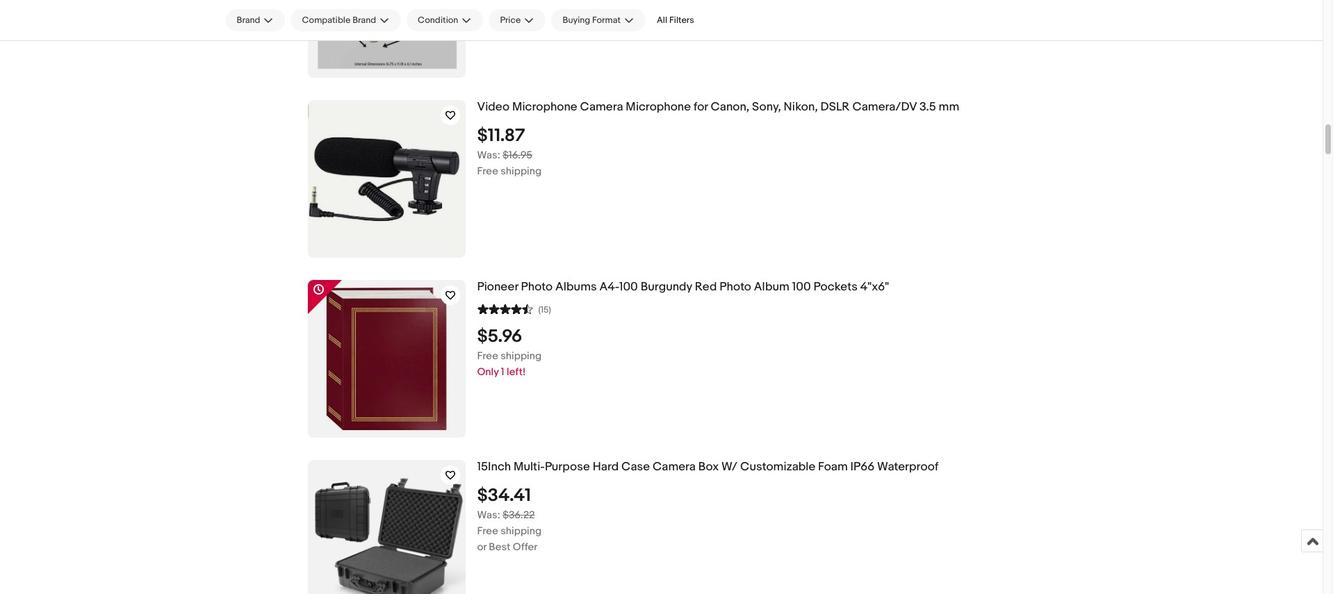 Task type: describe. For each thing, give the bounding box(es) containing it.
$34.41
[[477, 485, 531, 507]]

brand inside 'dropdown button'
[[353, 15, 376, 26]]

$16.95
[[503, 149, 533, 162]]

sony,
[[752, 100, 781, 114]]

dslr
[[821, 100, 850, 114]]

pioneer photo albums a4-100 burgundy red photo album 100 pockets 4"x6" image
[[308, 280, 466, 438]]

box
[[699, 460, 719, 474]]

only
[[477, 366, 499, 379]]

hard
[[593, 460, 619, 474]]

3.5
[[920, 100, 937, 114]]

canon,
[[711, 100, 750, 114]]

w/
[[722, 460, 738, 474]]

$5.96 free shipping only 1 left!
[[477, 326, 542, 379]]

compatible brand
[[302, 15, 376, 26]]

$36.22
[[503, 509, 535, 522]]

customizable
[[741, 460, 816, 474]]

shipping inside $5.96 free shipping only 1 left!
[[501, 350, 542, 363]]

1 photo from the left
[[521, 280, 553, 294]]

all filters
[[657, 15, 695, 26]]

free for $11.87
[[477, 165, 499, 178]]

video
[[477, 100, 510, 114]]

free for $34.41
[[477, 525, 499, 538]]

nikon,
[[784, 100, 818, 114]]

2 microphone from the left
[[626, 100, 691, 114]]

camera/dv
[[853, 100, 917, 114]]

(15)
[[539, 304, 551, 316]]

2 photo from the left
[[720, 280, 752, 294]]

was: for $11.87
[[477, 149, 501, 162]]

or
[[477, 541, 487, 554]]

pioneer
[[477, 280, 519, 294]]

a4-
[[600, 280, 620, 294]]

case
[[622, 460, 650, 474]]

video microphone camera microphone for canon, sony, nikon, dslr camera/dv 3.5 mm
[[477, 100, 960, 114]]

video microphone camera microphone for canon, sony, nikon, dslr camera/dv 3.5 mm link
[[477, 100, 1169, 115]]

burgundy
[[641, 280, 693, 294]]

buying format
[[563, 15, 621, 26]]

$5.96
[[477, 326, 523, 348]]

left!
[[507, 366, 526, 379]]

free inside $5.96 free shipping only 1 left!
[[477, 350, 499, 363]]

15inch multi-purpose hard case camera box w/ customizable foam ip66 waterproof
[[477, 460, 939, 474]]

pioneer photo albums a4-100 burgundy red photo album 100 pockets 4"x6"
[[477, 280, 889, 294]]

was: for $34.41
[[477, 509, 501, 522]]



Task type: locate. For each thing, give the bounding box(es) containing it.
was: down $34.41
[[477, 509, 501, 522]]

multi-
[[514, 460, 545, 474]]

pioneer photo albums a4-100 burgundy red photo album 100 pockets 4"x6" link
[[477, 280, 1169, 295]]

microphone right video on the top left
[[512, 100, 578, 114]]

1 horizontal spatial camera
[[653, 460, 696, 474]]

buying
[[563, 15, 591, 26]]

brand
[[237, 15, 260, 26], [353, 15, 376, 26]]

1 vertical spatial was:
[[477, 509, 501, 522]]

photo right red
[[720, 280, 752, 294]]

100 right album
[[793, 280, 811, 294]]

0 vertical spatial camera
[[580, 100, 623, 114]]

album
[[754, 280, 790, 294]]

brand inside dropdown button
[[237, 15, 260, 26]]

0 horizontal spatial 100
[[620, 280, 638, 294]]

0 vertical spatial free
[[477, 165, 499, 178]]

buying format button
[[552, 9, 646, 31]]

1 free from the top
[[477, 165, 499, 178]]

camera
[[580, 100, 623, 114], [653, 460, 696, 474]]

best
[[489, 541, 511, 554]]

4"x6"
[[861, 280, 889, 294]]

price button
[[489, 9, 546, 31]]

3 free from the top
[[477, 525, 499, 538]]

free up or
[[477, 525, 499, 538]]

photo up (15)
[[521, 280, 553, 294]]

albums
[[556, 280, 597, 294]]

0 horizontal spatial photo
[[521, 280, 553, 294]]

1 vertical spatial shipping
[[501, 350, 542, 363]]

1 horizontal spatial 100
[[793, 280, 811, 294]]

2 shipping from the top
[[501, 350, 542, 363]]

(15) link
[[477, 302, 551, 316]]

free up only
[[477, 350, 499, 363]]

$11.87
[[477, 125, 525, 147]]

free inside $34.41 was: $36.22 free shipping or best offer
[[477, 525, 499, 538]]

shipping up left!
[[501, 350, 542, 363]]

was:
[[477, 149, 501, 162], [477, 509, 501, 522]]

shipping down the $36.22 at the bottom left of the page
[[501, 525, 542, 538]]

was: down $11.87
[[477, 149, 501, 162]]

free inside $11.87 was: $16.95 free shipping
[[477, 165, 499, 178]]

free down $11.87
[[477, 165, 499, 178]]

was: inside $34.41 was: $36.22 free shipping or best offer
[[477, 509, 501, 522]]

0 horizontal spatial camera
[[580, 100, 623, 114]]

shipping inside $11.87 was: $16.95 free shipping
[[501, 165, 542, 178]]

offer
[[513, 541, 538, 554]]

0 vertical spatial was:
[[477, 149, 501, 162]]

2 free from the top
[[477, 350, 499, 363]]

0 vertical spatial shipping
[[501, 165, 542, 178]]

1 vertical spatial camera
[[653, 460, 696, 474]]

$11.87 was: $16.95 free shipping
[[477, 125, 542, 178]]

compatible
[[302, 15, 351, 26]]

3 shipping from the top
[[501, 525, 542, 538]]

1 horizontal spatial photo
[[720, 280, 752, 294]]

shipping for $34.41
[[501, 525, 542, 538]]

shipping for $11.87
[[501, 165, 542, 178]]

condition
[[418, 15, 459, 26]]

video microphone camera microphone for canon, sony, nikon, dslr camera/dv 3.5 mm image
[[308, 104, 466, 254]]

purpose
[[545, 460, 590, 474]]

100 left burgundy
[[620, 280, 638, 294]]

all filters button
[[652, 9, 700, 31]]

red
[[695, 280, 717, 294]]

1 was: from the top
[[477, 149, 501, 162]]

format
[[593, 15, 621, 26]]

0 horizontal spatial brand
[[237, 15, 260, 26]]

for
[[694, 100, 708, 114]]

all
[[657, 15, 668, 26]]

1
[[501, 366, 505, 379]]

waterproof
[[878, 460, 939, 474]]

was: inside $11.87 was: $16.95 free shipping
[[477, 149, 501, 162]]

price
[[500, 15, 521, 26]]

2 was: from the top
[[477, 509, 501, 522]]

shipping inside $34.41 was: $36.22 free shipping or best offer
[[501, 525, 542, 538]]

1 horizontal spatial brand
[[353, 15, 376, 26]]

15inch multi-purpose hard case camera box w/ customizable foam ip66 waterproof image
[[308, 460, 466, 595]]

compatible brand button
[[291, 9, 401, 31]]

free
[[477, 165, 499, 178], [477, 350, 499, 363], [477, 525, 499, 538]]

photo
[[521, 280, 553, 294], [720, 280, 752, 294]]

1 brand from the left
[[237, 15, 260, 26]]

filters
[[670, 15, 695, 26]]

mm
[[939, 100, 960, 114]]

1 microphone from the left
[[512, 100, 578, 114]]

1 horizontal spatial microphone
[[626, 100, 691, 114]]

4.5 out of 5 stars image
[[477, 302, 533, 316]]

microphone left for
[[626, 100, 691, 114]]

1 shipping from the top
[[501, 165, 542, 178]]

shipping down $16.95 on the left top of the page
[[501, 165, 542, 178]]

microphone
[[512, 100, 578, 114], [626, 100, 691, 114]]

camera inside 'link'
[[580, 100, 623, 114]]

2 vertical spatial free
[[477, 525, 499, 538]]

2 vertical spatial shipping
[[501, 525, 542, 538]]

1 100 from the left
[[620, 280, 638, 294]]

koah weatherproof hard case with customizable foam 18 x 14 x 7 in tan image
[[308, 0, 466, 78]]

ip66
[[851, 460, 875, 474]]

condition button
[[407, 9, 484, 31]]

brand button
[[226, 9, 285, 31]]

0 horizontal spatial microphone
[[512, 100, 578, 114]]

shipping
[[501, 165, 542, 178], [501, 350, 542, 363], [501, 525, 542, 538]]

$34.41 was: $36.22 free shipping or best offer
[[477, 485, 542, 554]]

foam
[[819, 460, 848, 474]]

1 vertical spatial free
[[477, 350, 499, 363]]

2 brand from the left
[[353, 15, 376, 26]]

15inch multi-purpose hard case camera box w/ customizable foam ip66 waterproof link
[[477, 460, 1169, 475]]

100
[[620, 280, 638, 294], [793, 280, 811, 294]]

2 100 from the left
[[793, 280, 811, 294]]

15inch
[[477, 460, 511, 474]]

pockets
[[814, 280, 858, 294]]



Task type: vqa. For each thing, say whether or not it's contained in the screenshot.
the middle Free
yes



